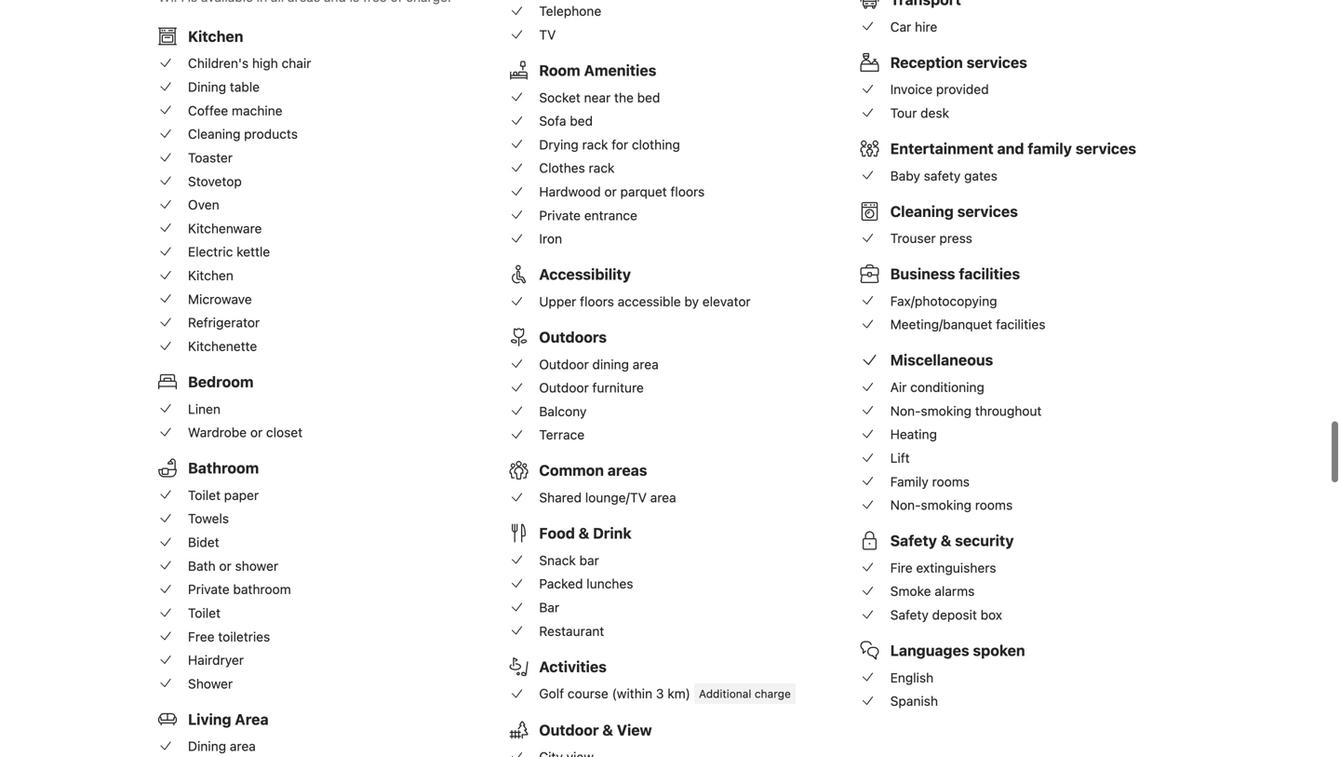 Task type: vqa. For each thing, say whether or not it's contained in the screenshot.
the bottom Dining
yes



Task type: locate. For each thing, give the bounding box(es) containing it.
golf course (within 3 km) additional charge
[[539, 686, 791, 701]]

1 vertical spatial safety
[[891, 607, 929, 622]]

car
[[891, 19, 912, 34]]

towels
[[188, 511, 229, 526]]

children's high chair
[[188, 56, 311, 71]]

1 vertical spatial area
[[651, 490, 677, 505]]

non- down "family"
[[891, 497, 921, 513]]

1 vertical spatial smoking
[[921, 497, 972, 513]]

1 non- from the top
[[891, 403, 921, 418]]

0 vertical spatial cleaning
[[188, 126, 241, 142]]

& up fire extinguishers
[[941, 532, 952, 549]]

baby safety gates
[[891, 168, 998, 183]]

golf
[[539, 686, 564, 701]]

or
[[605, 184, 617, 199], [250, 425, 263, 440], [219, 558, 232, 573]]

drink
[[593, 524, 632, 542]]

0 vertical spatial kitchen
[[188, 27, 243, 45]]

rack
[[582, 137, 608, 152], [589, 160, 615, 176]]

wardrobe or closet
[[188, 425, 303, 440]]

lunches
[[587, 576, 634, 591]]

rack down drying rack for clothing
[[589, 160, 615, 176]]

alarms
[[935, 584, 975, 599]]

cleaning up toaster
[[188, 126, 241, 142]]

1 horizontal spatial or
[[250, 425, 263, 440]]

non- down air
[[891, 403, 921, 418]]

facilities down press
[[959, 265, 1021, 283]]

1 horizontal spatial &
[[603, 721, 614, 739]]

area for shared lounge/tv area
[[651, 490, 677, 505]]

services down the 'gates'
[[958, 202, 1019, 220]]

toiletries
[[218, 629, 270, 644]]

facilities
[[959, 265, 1021, 283], [997, 317, 1046, 332]]

kitchen up children's
[[188, 27, 243, 45]]

provided
[[937, 82, 989, 97]]

0 vertical spatial bed
[[638, 90, 661, 105]]

0 vertical spatial area
[[633, 356, 659, 372]]

2 smoking from the top
[[921, 497, 972, 513]]

shower
[[235, 558, 278, 573]]

1 vertical spatial floors
[[580, 294, 614, 309]]

tv
[[539, 27, 556, 42]]

or up entrance
[[605, 184, 617, 199]]

bath
[[188, 558, 216, 573]]

dining up coffee
[[188, 79, 226, 95]]

cleaning for cleaning products
[[188, 126, 241, 142]]

1 vertical spatial toilet
[[188, 605, 221, 621]]

private
[[539, 207, 581, 223], [188, 582, 230, 597]]

outdoor down outdoors at the top left of page
[[539, 356, 589, 372]]

dining for dining table
[[188, 79, 226, 95]]

english
[[891, 670, 934, 685]]

shared lounge/tv area
[[539, 490, 677, 505]]

family
[[1028, 140, 1073, 157]]

0 vertical spatial or
[[605, 184, 617, 199]]

area right lounge/tv
[[651, 490, 677, 505]]

2 outdoor from the top
[[539, 380, 589, 395]]

1 vertical spatial or
[[250, 425, 263, 440]]

1 dining from the top
[[188, 79, 226, 95]]

lift
[[891, 450, 910, 466]]

0 vertical spatial facilities
[[959, 265, 1021, 283]]

1 outdoor from the top
[[539, 356, 589, 372]]

0 vertical spatial outdoor
[[539, 356, 589, 372]]

kitchenette
[[188, 338, 257, 354]]

0 horizontal spatial cleaning
[[188, 126, 241, 142]]

outdoor for outdoor dining area
[[539, 356, 589, 372]]

or left closet
[[250, 425, 263, 440]]

1 vertical spatial rack
[[589, 160, 615, 176]]

oven
[[188, 197, 219, 212]]

electric
[[188, 244, 233, 260]]

sofa
[[539, 113, 567, 129]]

the
[[615, 90, 634, 105]]

3 outdoor from the top
[[539, 721, 599, 739]]

2 safety from the top
[[891, 607, 929, 622]]

living area
[[188, 710, 269, 728]]

0 vertical spatial toilet
[[188, 487, 221, 503]]

view
[[617, 721, 652, 739]]

0 horizontal spatial private
[[188, 582, 230, 597]]

1 vertical spatial dining
[[188, 739, 226, 754]]

business
[[891, 265, 956, 283]]

fire
[[891, 560, 913, 575]]

furniture
[[593, 380, 644, 395]]

shower
[[188, 676, 233, 691]]

area right dining
[[633, 356, 659, 372]]

services for reception services
[[967, 53, 1028, 71]]

entertainment
[[891, 140, 994, 157]]

1 horizontal spatial bed
[[638, 90, 661, 105]]

rack left for
[[582, 137, 608, 152]]

hardwood or parquet floors
[[539, 184, 705, 199]]

0 vertical spatial services
[[967, 53, 1028, 71]]

drying rack for clothing
[[539, 137, 681, 152]]

rooms up "security"
[[976, 497, 1013, 513]]

amenities
[[584, 61, 657, 79]]

& left view
[[603, 721, 614, 739]]

or for wardrobe
[[250, 425, 263, 440]]

2 horizontal spatial or
[[605, 184, 617, 199]]

activities
[[539, 658, 607, 675]]

1 vertical spatial non-
[[891, 497, 921, 513]]

smoking
[[921, 403, 972, 418], [921, 497, 972, 513]]

area down area at the left bottom of the page
[[230, 739, 256, 754]]

services up provided
[[967, 53, 1028, 71]]

0 vertical spatial private
[[539, 207, 581, 223]]

smoking down the family rooms
[[921, 497, 972, 513]]

safety up fire
[[891, 532, 938, 549]]

food & drink
[[539, 524, 632, 542]]

bed right the
[[638, 90, 661, 105]]

dining
[[593, 356, 629, 372]]

2 vertical spatial outdoor
[[539, 721, 599, 739]]

balcony
[[539, 404, 587, 419]]

cleaning for cleaning services
[[891, 202, 954, 220]]

toilet paper
[[188, 487, 259, 503]]

(within
[[612, 686, 653, 701]]

1 vertical spatial private
[[188, 582, 230, 597]]

kitchen
[[188, 27, 243, 45], [188, 268, 234, 283]]

near
[[584, 90, 611, 105]]

& for safety
[[941, 532, 952, 549]]

0 vertical spatial smoking
[[921, 403, 972, 418]]

toilet up towels
[[188, 487, 221, 503]]

for
[[612, 137, 629, 152]]

common
[[539, 462, 604, 479]]

or right bath
[[219, 558, 232, 573]]

parquet
[[621, 184, 667, 199]]

smoke alarms
[[891, 584, 975, 599]]

languages
[[891, 642, 970, 659]]

1 vertical spatial rooms
[[976, 497, 1013, 513]]

0 vertical spatial dining
[[188, 79, 226, 95]]

facilities right meeting/banquet on the top
[[997, 317, 1046, 332]]

services right family
[[1076, 140, 1137, 157]]

smoking down conditioning
[[921, 403, 972, 418]]

outdoors
[[539, 328, 607, 346]]

and
[[998, 140, 1025, 157]]

0 vertical spatial non-
[[891, 403, 921, 418]]

1 vertical spatial outdoor
[[539, 380, 589, 395]]

products
[[244, 126, 298, 142]]

outdoor up balcony
[[539, 380, 589, 395]]

kitchen down electric
[[188, 268, 234, 283]]

heating
[[891, 427, 938, 442]]

toilet for toilet paper
[[188, 487, 221, 503]]

cleaning services
[[891, 202, 1019, 220]]

0 horizontal spatial &
[[579, 524, 590, 542]]

1 vertical spatial cleaning
[[891, 202, 954, 220]]

private down bath
[[188, 582, 230, 597]]

entrance
[[585, 207, 638, 223]]

1 horizontal spatial floors
[[671, 184, 705, 199]]

1 vertical spatial kitchen
[[188, 268, 234, 283]]

baby
[[891, 168, 921, 183]]

bed down near
[[570, 113, 593, 129]]

desk
[[921, 105, 950, 121]]

0 horizontal spatial floors
[[580, 294, 614, 309]]

outdoor down golf
[[539, 721, 599, 739]]

area
[[235, 710, 269, 728]]

0 horizontal spatial rooms
[[933, 474, 970, 489]]

2 toilet from the top
[[188, 605, 221, 621]]

1 horizontal spatial private
[[539, 207, 581, 223]]

&
[[579, 524, 590, 542], [941, 532, 952, 549], [603, 721, 614, 739]]

1 toilet from the top
[[188, 487, 221, 503]]

1 vertical spatial facilities
[[997, 317, 1046, 332]]

1 vertical spatial bed
[[570, 113, 593, 129]]

reception services
[[891, 53, 1028, 71]]

2 non- from the top
[[891, 497, 921, 513]]

smoke
[[891, 584, 932, 599]]

2 dining from the top
[[188, 739, 226, 754]]

floors down accessibility
[[580, 294, 614, 309]]

additional
[[699, 687, 752, 700]]

safety down smoke
[[891, 607, 929, 622]]

safety deposit box
[[891, 607, 1003, 622]]

reception
[[891, 53, 964, 71]]

0 horizontal spatial or
[[219, 558, 232, 573]]

languages spoken
[[891, 642, 1026, 659]]

kitchenware
[[188, 221, 262, 236]]

restaurant
[[539, 623, 605, 639]]

2 vertical spatial services
[[958, 202, 1019, 220]]

0 vertical spatial safety
[[891, 532, 938, 549]]

2 kitchen from the top
[[188, 268, 234, 283]]

private up iron
[[539, 207, 581, 223]]

0 vertical spatial rack
[[582, 137, 608, 152]]

safety for safety deposit box
[[891, 607, 929, 622]]

non- for non-smoking rooms
[[891, 497, 921, 513]]

rack for clothes
[[589, 160, 615, 176]]

& right food
[[579, 524, 590, 542]]

drying
[[539, 137, 579, 152]]

table
[[230, 79, 260, 95]]

floors right parquet
[[671, 184, 705, 199]]

km)
[[668, 686, 691, 701]]

1 safety from the top
[[891, 532, 938, 549]]

dining down living
[[188, 739, 226, 754]]

air
[[891, 379, 907, 395]]

clothes
[[539, 160, 585, 176]]

or for bath
[[219, 558, 232, 573]]

1 smoking from the top
[[921, 403, 972, 418]]

toilet up free
[[188, 605, 221, 621]]

2 vertical spatial or
[[219, 558, 232, 573]]

private for private entrance
[[539, 207, 581, 223]]

1 horizontal spatial cleaning
[[891, 202, 954, 220]]

fax/photocopying
[[891, 293, 998, 309]]

2 horizontal spatial &
[[941, 532, 952, 549]]

outdoor for outdoor & view
[[539, 721, 599, 739]]

floors
[[671, 184, 705, 199], [580, 294, 614, 309]]

toilet for toilet
[[188, 605, 221, 621]]

dining table
[[188, 79, 260, 95]]

1 horizontal spatial rooms
[[976, 497, 1013, 513]]

rooms up non-smoking rooms at the bottom of page
[[933, 474, 970, 489]]

cleaning up trouser
[[891, 202, 954, 220]]



Task type: describe. For each thing, give the bounding box(es) containing it.
trouser
[[891, 231, 936, 246]]

stovetop
[[188, 173, 242, 189]]

entertainment and family services
[[891, 140, 1137, 157]]

electric kettle
[[188, 244, 270, 260]]

0 horizontal spatial bed
[[570, 113, 593, 129]]

smoking for rooms
[[921, 497, 972, 513]]

machine
[[232, 103, 283, 118]]

or for hardwood
[[605, 184, 617, 199]]

shared
[[539, 490, 582, 505]]

press
[[940, 231, 973, 246]]

tour
[[891, 105, 918, 121]]

non-smoking throughout
[[891, 403, 1042, 418]]

hardwood
[[539, 184, 601, 199]]

packed lunches
[[539, 576, 634, 591]]

toaster
[[188, 150, 233, 165]]

bedroom
[[188, 373, 254, 391]]

air conditioning
[[891, 379, 985, 395]]

dining area
[[188, 739, 256, 754]]

snack bar
[[539, 552, 600, 568]]

& for food
[[579, 524, 590, 542]]

private for private bathroom
[[188, 582, 230, 597]]

private entrance
[[539, 207, 638, 223]]

invoice provided
[[891, 82, 989, 97]]

coffee
[[188, 103, 228, 118]]

bar
[[539, 600, 560, 615]]

high
[[252, 56, 278, 71]]

outdoor & view
[[539, 721, 652, 739]]

safety & security
[[891, 532, 1014, 549]]

outdoor furniture
[[539, 380, 644, 395]]

bidet
[[188, 534, 219, 550]]

terrace
[[539, 427, 585, 442]]

gates
[[965, 168, 998, 183]]

rack for drying
[[582, 137, 608, 152]]

deposit
[[933, 607, 978, 622]]

trouser press
[[891, 231, 973, 246]]

paper
[[224, 487, 259, 503]]

telephone
[[539, 3, 602, 19]]

packed
[[539, 576, 583, 591]]

snack
[[539, 552, 576, 568]]

spoken
[[973, 642, 1026, 659]]

1 kitchen from the top
[[188, 27, 243, 45]]

extinguishers
[[917, 560, 997, 575]]

facilities for meeting/banquet facilities
[[997, 317, 1046, 332]]

charge
[[755, 687, 791, 700]]

socket
[[539, 90, 581, 105]]

iron
[[539, 231, 562, 246]]

area for outdoor dining area
[[633, 356, 659, 372]]

bathroom
[[188, 459, 259, 477]]

family rooms
[[891, 474, 970, 489]]

microwave
[[188, 291, 252, 307]]

accessible
[[618, 294, 681, 309]]

hire
[[915, 19, 938, 34]]

cleaning products
[[188, 126, 298, 142]]

safety for safety & security
[[891, 532, 938, 549]]

meeting/banquet
[[891, 317, 993, 332]]

2 vertical spatial area
[[230, 739, 256, 754]]

refrigerator
[[188, 315, 260, 330]]

meeting/banquet facilities
[[891, 317, 1046, 332]]

services for cleaning services
[[958, 202, 1019, 220]]

clothes rack
[[539, 160, 615, 176]]

linen
[[188, 401, 221, 416]]

business facilities
[[891, 265, 1021, 283]]

outdoor dining area
[[539, 356, 659, 372]]

tour desk
[[891, 105, 950, 121]]

upper floors accessible by elevator
[[539, 294, 751, 309]]

non- for non-smoking throughout
[[891, 403, 921, 418]]

throughout
[[976, 403, 1042, 418]]

coffee machine
[[188, 103, 283, 118]]

non-smoking rooms
[[891, 497, 1013, 513]]

lounge/tv
[[586, 490, 647, 505]]

0 vertical spatial rooms
[[933, 474, 970, 489]]

smoking for throughout
[[921, 403, 972, 418]]

1 vertical spatial services
[[1076, 140, 1137, 157]]

chair
[[282, 56, 311, 71]]

box
[[981, 607, 1003, 622]]

invoice
[[891, 82, 933, 97]]

facilities for business facilities
[[959, 265, 1021, 283]]

0 vertical spatial floors
[[671, 184, 705, 199]]

free toiletries
[[188, 629, 270, 644]]

bar
[[580, 552, 600, 568]]

& for outdoor
[[603, 721, 614, 739]]

free
[[188, 629, 215, 644]]

outdoor for outdoor furniture
[[539, 380, 589, 395]]

wardrobe
[[188, 425, 247, 440]]

dining for dining area
[[188, 739, 226, 754]]



